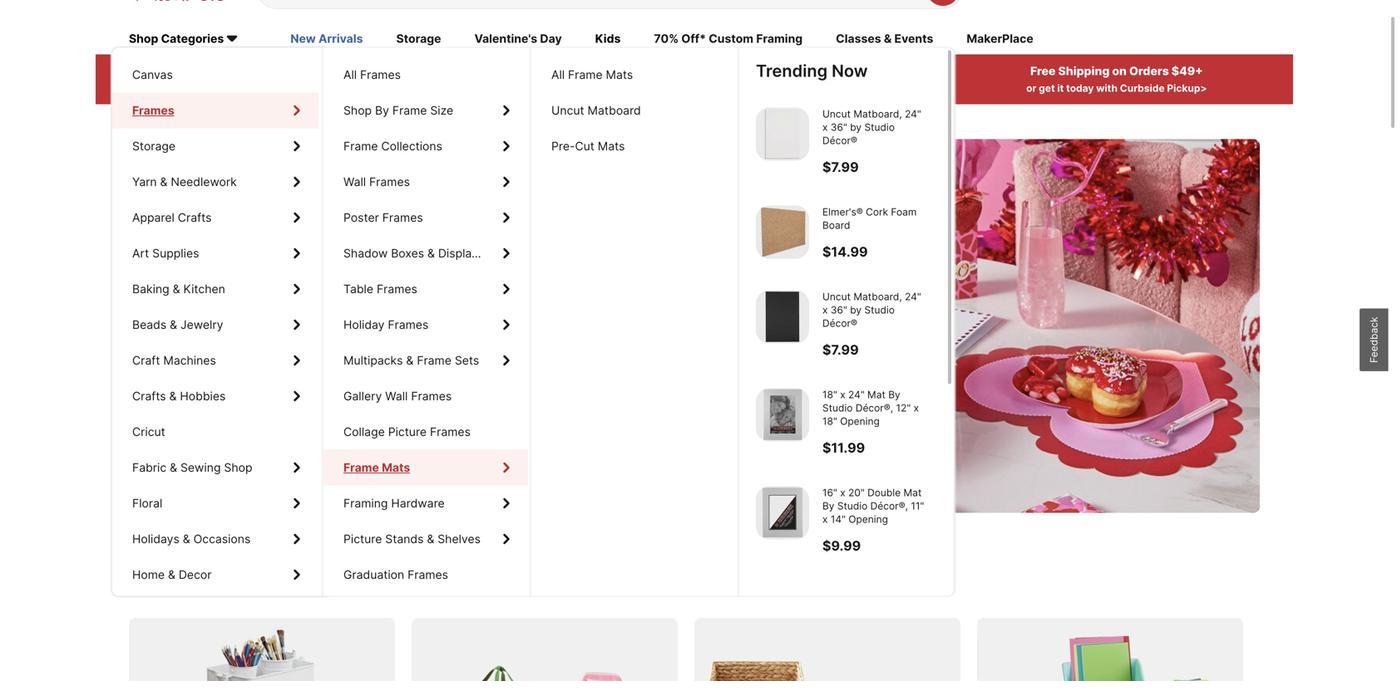 Task type: describe. For each thing, give the bounding box(es) containing it.
with inside 20% off all regular price purchases with code daily23us. exclusions apply>
[[186, 83, 207, 95]]

heartfelt.
[[382, 337, 470, 362]]

craft for valentine's day
[[132, 354, 160, 368]]

all frames link
[[323, 57, 528, 93]]

frame mats
[[343, 461, 410, 475]]

art supplies for storage
[[132, 247, 199, 261]]

70% off* custom framing link
[[654, 31, 803, 49]]

kitchen for 70% off* custom framing
[[183, 282, 225, 296]]

use
[[611, 83, 629, 95]]

your
[[631, 83, 653, 95]]

craft for kids
[[132, 354, 160, 368]]

fabric & sewing shop for shop categories
[[132, 461, 252, 475]]

16" x 20" double mat by studio décor®, 11" x 14" opening
[[822, 487, 924, 526]]

canvas link for kids
[[112, 57, 319, 93]]

apparel for shop categories
[[132, 211, 175, 225]]

craft machines link for valentine's day
[[112, 343, 319, 379]]

36" for 5th item undefined "image" from the bottom of the page
[[831, 121, 847, 133]]

mat inside "16" x 20" double mat by studio décor®, 11" x 14" opening"
[[904, 487, 922, 499]]

& inside earn 9% in rewards when you use your michaels™ credit card.³ details & apply>
[[810, 83, 817, 95]]

beads & jewelry link for 70% off* custom framing
[[112, 307, 319, 343]]

graduation frames
[[343, 568, 448, 583]]

craft for new arrivals
[[132, 354, 160, 368]]

earn
[[652, 64, 678, 78]]

white rolling cart with art supplies image
[[129, 619, 395, 682]]

home & decor for classes & events
[[132, 568, 212, 583]]

floral link for shop categories
[[112, 486, 319, 522]]

earn 9% in rewards when you use your michaels™ credit card.³ details & apply>
[[561, 64, 854, 95]]

frame up when
[[568, 68, 603, 82]]

arrivals
[[318, 32, 363, 46]]

art supplies link for new arrivals
[[112, 236, 319, 272]]

jewelry for kids
[[180, 318, 223, 332]]

yarn for valentine's day
[[132, 175, 157, 189]]

colorful plastic storage bins image
[[977, 619, 1243, 682]]

apply>
[[819, 83, 854, 95]]

creative
[[210, 571, 290, 596]]

cricut link for valentine's day
[[112, 415, 319, 450]]

1 horizontal spatial wall
[[385, 390, 408, 404]]

baking & kitchen link for shop categories
[[112, 272, 319, 307]]

art supplies for kids
[[132, 247, 199, 261]]

0 vertical spatial valentine's
[[474, 32, 537, 46]]

apply>
[[352, 83, 385, 95]]

card.³
[[741, 83, 771, 95]]

board
[[822, 220, 850, 232]]

fabric & sewing shop link for valentine's day
[[112, 450, 319, 486]]

trending now
[[756, 61, 868, 81]]

up
[[162, 228, 215, 279]]

baking & kitchen for classes & events
[[132, 282, 225, 296]]

kitchen for kids
[[183, 282, 225, 296]]

frame up wall frames
[[343, 139, 378, 153]]

multipacks
[[343, 354, 403, 368]]

hobbies for kids
[[180, 390, 226, 404]]

1 horizontal spatial picture
[[388, 425, 427, 440]]

table frames
[[343, 282, 417, 296]]

hobbies for new arrivals
[[180, 390, 226, 404]]

graduation frames link
[[323, 558, 528, 593]]

shadow
[[343, 247, 388, 261]]

baking & kitchen link for new arrivals
[[112, 272, 319, 307]]

matboard
[[588, 104, 641, 118]]

decor for shop categories
[[179, 568, 212, 583]]

pre-cut mats link
[[531, 128, 736, 164]]

shadow boxes & display cases
[[343, 247, 515, 261]]

make
[[162, 337, 214, 362]]

frame left sets
[[417, 354, 451, 368]]

kids link
[[595, 31, 621, 49]]

beads for new arrivals
[[132, 318, 166, 332]]

craft machines link for classes & events
[[112, 343, 319, 379]]

price
[[296, 64, 326, 78]]

baking & kitchen for valentine's day
[[132, 282, 225, 296]]

shop now
[[182, 396, 239, 411]]

x right 12" on the bottom of page
[[914, 402, 919, 415]]

fabric & sewing shop link for shop categories
[[112, 450, 319, 486]]

yarn & needlework for 70% off* custom framing
[[132, 175, 237, 189]]

beads & jewelry for 70% off* custom framing
[[132, 318, 223, 332]]

crafts & hobbies link for valentine's day
[[112, 379, 319, 415]]

wall frames link
[[323, 164, 528, 200]]

holidays for storage
[[132, 533, 179, 547]]

baking & kitchen link for kids
[[112, 272, 319, 307]]

off inside 20% off all regular price purchases with code daily23us. exclusions apply>
[[210, 64, 228, 78]]

you
[[590, 83, 608, 95]]

to
[[225, 228, 263, 279]]

double
[[867, 487, 901, 499]]

frame mats link
[[323, 450, 528, 486]]

holiday
[[343, 318, 385, 332]]

gallery wall frames link
[[323, 379, 528, 415]]

classes & events
[[836, 32, 933, 46]]

home & decor for storage
[[132, 568, 212, 583]]

opening inside "16" x 20" double mat by studio décor®, 11" x 14" opening"
[[849, 514, 888, 526]]

kitchen for new arrivals
[[183, 282, 225, 296]]

70%
[[654, 32, 679, 46]]

2 décor® from the top
[[822, 318, 857, 330]]

all frame mats link
[[531, 57, 736, 93]]

machines for 70% off* custom framing
[[163, 354, 216, 368]]

poster frames link
[[323, 200, 528, 236]]

code
[[209, 83, 234, 95]]

baking & kitchen link for valentine's day
[[112, 272, 319, 307]]

collections
[[381, 139, 442, 153]]

gallery
[[343, 390, 382, 404]]

x down $14.99
[[822, 304, 828, 316]]

craft machines for storage
[[132, 354, 216, 368]]

home & decor for valentine's day
[[132, 568, 212, 583]]

yarn & needlework for valentine's day
[[132, 175, 237, 189]]

stands
[[385, 533, 424, 547]]

picture stands & shelves link
[[323, 522, 528, 558]]

pre-cut mats
[[551, 139, 625, 153]]

storage for new arrivals
[[132, 139, 176, 153]]

elmer's®
[[822, 206, 863, 218]]

art for classes & events
[[132, 247, 149, 261]]

with inside free shipping on orders $49+ or get it today with curbside pickup>
[[1096, 83, 1118, 95]]

today
[[1066, 83, 1094, 95]]

beads & jewelry link for classes & events
[[112, 307, 319, 343]]

purchases
[[328, 64, 389, 78]]

holidays & occasions for shop categories
[[132, 533, 251, 547]]

9%
[[680, 64, 698, 78]]

x up $11.99
[[840, 389, 845, 401]]

apparel crafts link for valentine's day
[[112, 200, 319, 236]]

storage link for classes & events
[[112, 128, 319, 164]]

multipacks & frame sets
[[343, 354, 479, 368]]

1 vertical spatial on
[[181, 571, 206, 596]]

1 vertical spatial picture
[[343, 533, 382, 547]]

0 vertical spatial by
[[375, 104, 389, 118]]

or
[[1026, 83, 1037, 95]]

cases
[[481, 247, 515, 261]]

pre-
[[551, 139, 575, 153]]

frames link for shop categories
[[112, 93, 319, 128]]

holidays & occasions link for 70% off* custom framing
[[112, 522, 319, 558]]

poster frames
[[343, 211, 423, 225]]

uncut down when
[[551, 104, 584, 118]]

poster
[[343, 211, 379, 225]]

all frames
[[343, 68, 401, 82]]

handmade
[[238, 337, 337, 362]]

storage link for shop categories
[[112, 128, 319, 164]]

shop now button
[[162, 383, 259, 423]]

apparel for 70% off* custom framing
[[132, 211, 175, 225]]

baking for shop categories
[[132, 282, 169, 296]]

yarn for new arrivals
[[132, 175, 157, 189]]

floral for 70% off* custom framing
[[132, 497, 162, 511]]

home for 70% off* custom framing
[[132, 568, 165, 583]]

and
[[342, 337, 377, 362]]

home & decor link for shop categories
[[112, 558, 319, 593]]

craft machines for kids
[[132, 354, 216, 368]]

apparel crafts for storage
[[132, 211, 212, 225]]

by inside "16" x 20" double mat by studio décor®, 11" x 14" opening"
[[822, 501, 835, 513]]

x right 16" on the right of the page
[[840, 487, 846, 499]]

storage link for storage
[[112, 128, 319, 164]]

decor for kids
[[179, 568, 212, 583]]

gallery wall frames
[[343, 390, 452, 404]]

cricut for valentine's day
[[132, 425, 165, 440]]

yarn for kids
[[132, 175, 157, 189]]

uncut down $14.99
[[822, 291, 851, 303]]

boxes
[[391, 247, 424, 261]]

art supplies link for shop categories
[[112, 236, 319, 272]]

canvas for kids
[[132, 68, 173, 82]]

now for trending now
[[832, 61, 868, 81]]

apparel crafts for classes & events
[[132, 211, 212, 225]]

2 item undefined image from the top
[[756, 206, 809, 259]]

1 vertical spatial framing
[[343, 497, 388, 511]]

uncut matboard
[[551, 104, 641, 118]]

cricut for shop categories
[[132, 425, 165, 440]]

1 matboard, from the top
[[854, 108, 902, 120]]

canvas link for valentine's day
[[112, 57, 319, 93]]

16"
[[822, 487, 837, 499]]

in
[[701, 64, 712, 78]]

valentine's inside up to 40% off valentine's day supplies
[[436, 228, 641, 279]]

size
[[430, 104, 453, 118]]

apparel crafts for 70% off* custom framing
[[132, 211, 212, 225]]

5 item undefined image from the top
[[756, 487, 809, 540]]

crafts & hobbies for shop categories
[[132, 390, 226, 404]]

all frame mats
[[551, 68, 633, 82]]

crafts & hobbies for 70% off* custom framing
[[132, 390, 226, 404]]

trending
[[756, 61, 828, 81]]

cricut link for shop categories
[[112, 415, 319, 450]]

new arrivals
[[290, 32, 363, 46]]

cut
[[575, 139, 594, 153]]

holiday frames link
[[323, 307, 528, 343]]

floral for valentine's day
[[132, 497, 162, 511]]

frames link for classes & events
[[112, 93, 319, 128]]

cricut for storage
[[132, 425, 165, 440]]

1 décor® from the top
[[822, 135, 857, 147]]

storage for valentine's day
[[132, 139, 176, 153]]

2 18" from the top
[[822, 416, 837, 428]]

1 $7.99 from the top
[[822, 159, 859, 175]]

frame down collage
[[343, 461, 379, 475]]

cork
[[866, 206, 888, 218]]

occasions for valentine's day
[[193, 533, 251, 547]]

supplies inside up to 40% off valentine's day supplies
[[245, 275, 406, 325]]

2 matboard, from the top
[[854, 291, 902, 303]]

sewing for shop categories
[[180, 461, 221, 475]]

décor®, inside 18" x 24" mat by studio décor®, 12" x 18" opening
[[856, 402, 893, 415]]

collage picture frames
[[343, 425, 471, 440]]

yarn & needlework link for kids
[[112, 164, 319, 200]]

art for valentine's day
[[132, 247, 149, 261]]

fabric & sewing shop for storage
[[132, 461, 252, 475]]

art supplies for new arrivals
[[132, 247, 199, 261]]

fabric for classes & events
[[132, 461, 166, 475]]

$9.99
[[822, 538, 861, 555]]

hobbies for classes & events
[[180, 390, 226, 404]]

storage
[[294, 571, 369, 596]]

elmer's® cork foam board
[[822, 206, 917, 232]]

shipping
[[1058, 64, 1110, 78]]

canvas link for storage
[[112, 57, 319, 93]]

uncut matboard, 24" x 36" by studio décor® for 5th item undefined "image" from the bottom of the page
[[822, 108, 921, 147]]

frame collections link
[[323, 128, 528, 164]]

it inside free shipping on orders $49+ or get it today with curbside pickup>
[[1057, 83, 1064, 95]]

details
[[774, 83, 808, 95]]

$49+
[[1172, 64, 1203, 78]]



Task type: vqa. For each thing, say whether or not it's contained in the screenshot.
Add to Cart button for CEL BAKING CUP WHITE JMBO 36CT
no



Task type: locate. For each thing, give the bounding box(es) containing it.
canvas for storage
[[132, 68, 173, 82]]

0 vertical spatial mat
[[867, 389, 886, 401]]

1 horizontal spatial with
[[1096, 83, 1118, 95]]

day up make
[[162, 275, 235, 325]]

1 vertical spatial now
[[213, 396, 239, 411]]

0 horizontal spatial with
[[186, 83, 207, 95]]

frames link for new arrivals
[[112, 93, 319, 128]]

mats for pre-cut mats
[[598, 139, 625, 153]]

matboard, down $14.99
[[854, 291, 902, 303]]

uncut matboard, 24" x 36" by studio décor® down the apply>
[[822, 108, 921, 147]]

framing hardware link
[[323, 486, 528, 522]]

1 horizontal spatial on
[[1112, 64, 1127, 78]]

machines for valentine's day
[[163, 354, 216, 368]]

mats up "framing hardware"
[[382, 461, 410, 475]]

0 horizontal spatial framing
[[343, 497, 388, 511]]

crafts & hobbies link for new arrivals
[[112, 379, 319, 415]]

fabric & sewing shop for kids
[[132, 461, 252, 475]]

all inside all frame mats link
[[551, 68, 565, 82]]

home & decor
[[132, 568, 212, 583], [132, 568, 212, 583], [132, 568, 212, 583], [132, 568, 212, 583], [132, 568, 212, 583], [132, 568, 212, 583], [132, 568, 212, 583], [132, 568, 212, 583]]

on right save at the bottom of the page
[[181, 571, 206, 596]]

classes & events link
[[836, 31, 933, 49]]

all up code
[[231, 64, 246, 78]]

uncut
[[551, 104, 584, 118], [822, 108, 851, 120], [822, 291, 851, 303]]

mats
[[606, 68, 633, 82], [598, 139, 625, 153], [382, 461, 410, 475]]

needlework for classes & events
[[171, 175, 237, 189]]

1 horizontal spatial mat
[[904, 487, 922, 499]]

makerplace link
[[967, 31, 1033, 49]]

beads & jewelry link for new arrivals
[[112, 307, 319, 343]]

valentine's day link
[[474, 31, 562, 49]]

all
[[231, 64, 246, 78], [343, 68, 357, 82], [551, 68, 565, 82]]

off inside up to 40% off valentine's day supplies
[[366, 228, 426, 279]]

décor®, down double at bottom right
[[870, 501, 908, 513]]

supplies for valentine's day
[[152, 247, 199, 261]]

by down $14.99
[[850, 304, 862, 316]]

floral for kids
[[132, 497, 162, 511]]

0 vertical spatial 24"
[[905, 108, 921, 120]]

hardware
[[391, 497, 445, 511]]

holidays
[[132, 533, 179, 547], [132, 533, 179, 547], [132, 533, 179, 547], [132, 533, 179, 547], [132, 533, 179, 547], [132, 533, 179, 547], [132, 533, 179, 547], [132, 533, 179, 547]]

baking & kitchen
[[132, 282, 225, 296], [132, 282, 225, 296], [132, 282, 225, 296], [132, 282, 225, 296], [132, 282, 225, 296], [132, 282, 225, 296], [132, 282, 225, 296], [132, 282, 225, 296]]

on inside free shipping on orders $49+ or get it today with curbside pickup>
[[1112, 64, 1127, 78]]

beads & jewelry link
[[112, 307, 319, 343], [112, 307, 319, 343], [112, 307, 319, 343], [112, 307, 319, 343], [112, 307, 319, 343], [112, 307, 319, 343], [112, 307, 319, 343], [112, 307, 319, 343]]

0 vertical spatial wall
[[343, 175, 366, 189]]

shop inside button
[[182, 396, 210, 411]]

0 vertical spatial framing
[[756, 32, 803, 46]]

2 vertical spatial mats
[[382, 461, 410, 475]]

0 vertical spatial picture
[[388, 425, 427, 440]]

1 item undefined image from the top
[[756, 108, 809, 161]]

1 horizontal spatial off
[[366, 228, 426, 279]]

valentine's day
[[474, 32, 562, 46]]

sewing for storage
[[180, 461, 221, 475]]

shop by frame size link
[[323, 93, 528, 128]]

supplies for classes & events
[[152, 247, 199, 261]]

shadow boxes & display cases link
[[323, 236, 528, 272]]

by up 12" on the bottom of page
[[888, 389, 900, 401]]

0 horizontal spatial all
[[231, 64, 246, 78]]

yarn & needlework link for valentine's day
[[112, 164, 319, 200]]

collage
[[343, 425, 385, 440]]

fabric for new arrivals
[[132, 461, 166, 475]]

machines
[[163, 354, 216, 368], [163, 354, 216, 368], [163, 354, 216, 368], [163, 354, 216, 368], [163, 354, 216, 368], [163, 354, 216, 368], [163, 354, 216, 368], [163, 354, 216, 368]]

studio inside "16" x 20" double mat by studio décor®, 11" x 14" opening"
[[837, 501, 868, 513]]

&
[[884, 32, 892, 46], [810, 83, 817, 95], [160, 175, 168, 189], [160, 175, 168, 189], [160, 175, 168, 189], [160, 175, 168, 189], [160, 175, 168, 189], [160, 175, 168, 189], [160, 175, 168, 189], [160, 175, 168, 189], [427, 247, 435, 261], [173, 282, 180, 296], [173, 282, 180, 296], [173, 282, 180, 296], [173, 282, 180, 296], [173, 282, 180, 296], [173, 282, 180, 296], [173, 282, 180, 296], [173, 282, 180, 296], [170, 318, 177, 332], [170, 318, 177, 332], [170, 318, 177, 332], [170, 318, 177, 332], [170, 318, 177, 332], [170, 318, 177, 332], [170, 318, 177, 332], [170, 318, 177, 332], [406, 354, 414, 368], [169, 390, 177, 404], [169, 390, 177, 404], [169, 390, 177, 404], [169, 390, 177, 404], [169, 390, 177, 404], [169, 390, 177, 404], [169, 390, 177, 404], [169, 390, 177, 404], [170, 461, 177, 475], [170, 461, 177, 475], [170, 461, 177, 475], [170, 461, 177, 475], [170, 461, 177, 475], [170, 461, 177, 475], [170, 461, 177, 475], [170, 461, 177, 475], [183, 533, 190, 547], [183, 533, 190, 547], [183, 533, 190, 547], [183, 533, 190, 547], [183, 533, 190, 547], [183, 533, 190, 547], [183, 533, 190, 547], [183, 533, 190, 547], [427, 533, 434, 547], [168, 568, 175, 583], [168, 568, 175, 583], [168, 568, 175, 583], [168, 568, 175, 583], [168, 568, 175, 583], [168, 568, 175, 583], [168, 568, 175, 583], [168, 568, 175, 583]]

opening up $11.99
[[840, 416, 880, 428]]

multipacks & frame sets link
[[323, 343, 528, 379]]

item undefined image
[[756, 108, 809, 161], [756, 206, 809, 259], [756, 291, 809, 344], [756, 389, 809, 442], [756, 487, 809, 540]]

framing up trending
[[756, 32, 803, 46]]

4 item undefined image from the top
[[756, 389, 809, 442]]

$7.99 up elmer's®
[[822, 159, 859, 175]]

art for new arrivals
[[132, 247, 149, 261]]

14"
[[831, 514, 846, 526]]

0 vertical spatial opening
[[840, 416, 880, 428]]

0 horizontal spatial off
[[210, 64, 228, 78]]

needlework for shop categories
[[171, 175, 237, 189]]

24"
[[905, 108, 921, 120], [905, 291, 921, 303], [848, 389, 865, 401]]

décor® down $14.99
[[822, 318, 857, 330]]

1 vertical spatial wall
[[385, 390, 408, 404]]

when
[[561, 83, 588, 95]]

20"
[[848, 487, 865, 499]]

décor® down the apply>
[[822, 135, 857, 147]]

opening inside 18" x 24" mat by studio décor®, 12" x 18" opening
[[840, 416, 880, 428]]

fabric & sewing shop for 70% off* custom framing
[[132, 461, 252, 475]]

0 horizontal spatial wall
[[343, 175, 366, 189]]

1 vertical spatial mat
[[904, 487, 922, 499]]

0 vertical spatial on
[[1112, 64, 1127, 78]]

storage link for new arrivals
[[112, 128, 319, 164]]

1 vertical spatial by
[[888, 389, 900, 401]]

apparel for new arrivals
[[132, 211, 175, 225]]

apparel crafts
[[132, 211, 212, 225], [132, 211, 212, 225], [132, 211, 212, 225], [132, 211, 212, 225], [132, 211, 212, 225], [132, 211, 212, 225], [132, 211, 212, 225], [132, 211, 212, 225]]

1 horizontal spatial framing
[[756, 32, 803, 46]]

frame left size
[[392, 104, 427, 118]]

hobbies
[[180, 390, 226, 404], [180, 390, 226, 404], [180, 390, 226, 404], [180, 390, 226, 404], [180, 390, 226, 404], [180, 390, 226, 404], [180, 390, 226, 404], [180, 390, 226, 404]]

crafts & hobbies
[[132, 390, 226, 404], [132, 390, 226, 404], [132, 390, 226, 404], [132, 390, 226, 404], [132, 390, 226, 404], [132, 390, 226, 404], [132, 390, 226, 404], [132, 390, 226, 404]]

yarn & needlework link for classes & events
[[112, 164, 319, 200]]

floral for new arrivals
[[132, 497, 162, 511]]

by down the apply>
[[850, 121, 862, 133]]

get
[[1039, 83, 1055, 95]]

by down 16" on the right of the page
[[822, 501, 835, 513]]

classes
[[836, 32, 881, 46]]

canvas link for classes & events
[[112, 57, 319, 93]]

yarn & needlework link for shop categories
[[112, 164, 319, 200]]

space.
[[466, 571, 531, 596]]

table of valentines day decor image
[[129, 139, 1260, 514]]

0 vertical spatial day
[[540, 32, 562, 46]]

makerplace
[[967, 32, 1033, 46]]

1 horizontal spatial day
[[540, 32, 562, 46]]

occasions for 70% off* custom framing
[[193, 533, 251, 547]]

0 vertical spatial matboard,
[[854, 108, 902, 120]]

it right get
[[1057, 83, 1064, 95]]

graduation
[[343, 568, 404, 583]]

up to 40% off valentine's day supplies
[[162, 228, 641, 325]]

0 horizontal spatial it
[[219, 337, 233, 362]]

craft machines
[[132, 354, 216, 368], [132, 354, 216, 368], [132, 354, 216, 368], [132, 354, 216, 368], [132, 354, 216, 368], [132, 354, 216, 368], [132, 354, 216, 368], [132, 354, 216, 368]]

0 horizontal spatial on
[[181, 571, 206, 596]]

matboard, down the apply>
[[854, 108, 902, 120]]

mats right cut
[[598, 139, 625, 153]]

kids
[[595, 32, 621, 46]]

2 by from the top
[[850, 304, 862, 316]]

rewards
[[714, 64, 764, 78]]

décor®
[[822, 135, 857, 147], [822, 318, 857, 330]]

machines for new arrivals
[[163, 354, 216, 368]]

frame
[[568, 68, 603, 82], [392, 104, 427, 118], [343, 139, 378, 153], [417, 354, 451, 368], [343, 461, 379, 475]]

mat inside 18" x 24" mat by studio décor®, 12" x 18" opening
[[867, 389, 886, 401]]

hobbies for 70% off* custom framing
[[180, 390, 226, 404]]

0 vertical spatial by
[[850, 121, 862, 133]]

apparel crafts link for classes & events
[[112, 200, 319, 236]]

yarn & needlework
[[132, 175, 237, 189], [132, 175, 237, 189], [132, 175, 237, 189], [132, 175, 237, 189], [132, 175, 237, 189], [132, 175, 237, 189], [132, 175, 237, 189], [132, 175, 237, 189]]

art supplies for classes & events
[[132, 247, 199, 261]]

x left 14" in the right of the page
[[822, 514, 828, 526]]

curbside
[[1120, 83, 1165, 95]]

apparel for classes & events
[[132, 211, 175, 225]]

occasions for storage
[[193, 533, 251, 547]]

uncut down the apply>
[[822, 108, 851, 120]]

storage link
[[396, 31, 441, 49], [112, 128, 319, 164], [112, 128, 319, 164], [112, 128, 319, 164], [112, 128, 319, 164], [112, 128, 319, 164], [112, 128, 319, 164], [112, 128, 319, 164], [112, 128, 319, 164]]

picture stands & shelves
[[343, 533, 481, 547]]

holidays & occasions for classes & events
[[132, 533, 251, 547]]

$14.99
[[822, 244, 868, 260]]

1 vertical spatial $7.99
[[822, 342, 859, 358]]

holidays & occasions for new arrivals
[[132, 533, 251, 547]]

holiday storage containers image
[[412, 619, 678, 682]]

apparel crafts link for shop categories
[[112, 200, 319, 236]]

0 horizontal spatial picture
[[343, 533, 382, 547]]

on up curbside
[[1112, 64, 1127, 78]]

shelves
[[438, 533, 481, 547]]

with down 20%
[[186, 83, 207, 95]]

needlework for storage
[[171, 175, 237, 189]]

studio
[[864, 121, 895, 133], [864, 304, 895, 316], [822, 402, 853, 415], [837, 501, 868, 513]]

1 vertical spatial opening
[[849, 514, 888, 526]]

picture
[[388, 425, 427, 440], [343, 533, 382, 547]]

1 horizontal spatial all
[[343, 68, 357, 82]]

art
[[132, 247, 149, 261], [132, 247, 149, 261], [132, 247, 149, 261], [132, 247, 149, 261], [132, 247, 149, 261], [132, 247, 149, 261], [132, 247, 149, 261], [132, 247, 149, 261]]

by down apply>
[[375, 104, 389, 118]]

floral link for valentine's day
[[112, 486, 319, 522]]

apparel crafts link for storage
[[112, 200, 319, 236]]

1 vertical spatial it
[[219, 337, 233, 362]]

storage link for kids
[[112, 128, 319, 164]]

1 with from the left
[[186, 83, 207, 95]]

all inside 20% off all regular price purchases with code daily23us. exclusions apply>
[[231, 64, 246, 78]]

crafts & hobbies link for 70% off* custom framing
[[112, 379, 319, 415]]

x
[[822, 121, 828, 133], [822, 304, 828, 316], [840, 389, 845, 401], [914, 402, 919, 415], [840, 487, 846, 499], [822, 514, 828, 526]]

70% off* custom framing
[[654, 32, 803, 46]]

sewing for classes & events
[[180, 461, 221, 475]]

1 horizontal spatial by
[[822, 501, 835, 513]]

0 vertical spatial off
[[210, 64, 228, 78]]

studio for 3rd item undefined "image"
[[864, 304, 895, 316]]

sets
[[455, 354, 479, 368]]

1 36" from the top
[[831, 121, 847, 133]]

mats up use
[[606, 68, 633, 82]]

three water hyacinth baskets in white, brown and tan image
[[694, 619, 961, 682]]

2 36" from the top
[[831, 304, 847, 316]]

0 vertical spatial 36"
[[831, 121, 847, 133]]

0 vertical spatial it
[[1057, 83, 1064, 95]]

jewelry for storage
[[180, 318, 223, 332]]

fabric & sewing shop for valentine's day
[[132, 461, 252, 475]]

mat
[[867, 389, 886, 401], [904, 487, 922, 499]]

uncut matboard link
[[531, 93, 736, 128]]

home for storage
[[132, 568, 165, 583]]

yarn for classes & events
[[132, 175, 157, 189]]

daily23us.
[[236, 83, 294, 95]]

2 with from the left
[[1096, 83, 1118, 95]]

occasions
[[193, 533, 251, 547], [193, 533, 251, 547], [193, 533, 251, 547], [193, 533, 251, 547], [193, 533, 251, 547], [193, 533, 251, 547], [193, 533, 251, 547], [193, 533, 251, 547]]

36" down $14.99
[[831, 304, 847, 316]]

craft for 70% off* custom framing
[[132, 354, 160, 368]]

day up all frame mats at the left
[[540, 32, 562, 46]]

now down make
[[213, 396, 239, 411]]

supplies for new arrivals
[[152, 247, 199, 261]]

0 vertical spatial 18"
[[822, 389, 837, 401]]

decor
[[179, 568, 212, 583], [179, 568, 212, 583], [179, 568, 212, 583], [179, 568, 212, 583], [179, 568, 212, 583], [179, 568, 212, 583], [179, 568, 212, 583], [179, 568, 212, 583]]

1 vertical spatial décor®,
[[870, 501, 908, 513]]

apparel crafts link for kids
[[112, 200, 319, 236]]

beads & jewelry for classes & events
[[132, 318, 223, 332]]

day inside up to 40% off valentine's day supplies
[[162, 275, 235, 325]]

sewing for new arrivals
[[180, 461, 221, 475]]

2 uncut matboard, 24" x 36" by studio décor® from the top
[[822, 291, 921, 330]]

0 horizontal spatial mat
[[867, 389, 886, 401]]

by
[[850, 121, 862, 133], [850, 304, 862, 316]]

baking for classes & events
[[132, 282, 169, 296]]

x down the apply>
[[822, 121, 828, 133]]

24" inside 18" x 24" mat by studio décor®, 12" x 18" opening
[[848, 389, 865, 401]]

24" for second item undefined "image" from the bottom
[[848, 389, 865, 401]]

machines for classes & events
[[163, 354, 216, 368]]

fabric & sewing shop for classes & events
[[132, 461, 252, 475]]

1 vertical spatial by
[[850, 304, 862, 316]]

kitchen for storage
[[183, 282, 225, 296]]

beads & jewelry for valentine's day
[[132, 318, 223, 332]]

frames
[[360, 68, 401, 82], [132, 104, 173, 118], [132, 104, 173, 118], [132, 104, 173, 118], [132, 104, 173, 118], [132, 104, 173, 118], [132, 104, 173, 118], [132, 104, 173, 118], [132, 104, 174, 118], [369, 175, 410, 189], [382, 211, 423, 225], [377, 282, 417, 296], [388, 318, 429, 332], [411, 390, 452, 404], [430, 425, 471, 440], [408, 568, 448, 583]]

categories
[[161, 32, 224, 46]]

picture down gallery wall frames
[[388, 425, 427, 440]]

2 vertical spatial by
[[822, 501, 835, 513]]

2 vertical spatial 24"
[[848, 389, 865, 401]]

0 horizontal spatial day
[[162, 275, 235, 325]]

2 horizontal spatial by
[[888, 389, 900, 401]]

framing down frame mats
[[343, 497, 388, 511]]

1 vertical spatial 24"
[[905, 291, 921, 303]]

machines for kids
[[163, 354, 216, 368]]

cricut link
[[112, 415, 319, 450], [112, 415, 319, 450], [112, 415, 319, 450], [112, 415, 319, 450], [112, 415, 319, 450], [112, 415, 319, 450], [112, 415, 319, 450], [112, 415, 319, 450]]

yarn & needlework for storage
[[132, 175, 237, 189]]

2 $7.99 from the top
[[822, 342, 859, 358]]

it right make
[[219, 337, 233, 362]]

1 by from the top
[[850, 121, 862, 133]]

events
[[894, 32, 933, 46]]

yarn for shop categories
[[132, 175, 157, 189]]

baking for kids
[[132, 282, 169, 296]]

holidays for valentine's day
[[132, 533, 179, 547]]

supplies
[[152, 247, 199, 261], [152, 247, 199, 261], [152, 247, 199, 261], [152, 247, 199, 261], [152, 247, 199, 261], [152, 247, 199, 261], [152, 247, 199, 261], [152, 247, 199, 261], [245, 275, 406, 325]]

11"
[[911, 501, 924, 513]]

1 vertical spatial mats
[[598, 139, 625, 153]]

home & decor link for valentine's day
[[112, 558, 319, 593]]

all for all frames
[[343, 68, 357, 82]]

1 18" from the top
[[822, 389, 837, 401]]

floral
[[132, 497, 162, 511], [132, 497, 162, 511], [132, 497, 162, 511], [132, 497, 162, 511], [132, 497, 162, 511], [132, 497, 162, 511], [132, 497, 162, 511], [132, 497, 162, 511]]

1 horizontal spatial it
[[1057, 83, 1064, 95]]

0 vertical spatial now
[[832, 61, 868, 81]]

art for 70% off* custom framing
[[132, 247, 149, 261]]

1 vertical spatial décor®
[[822, 318, 857, 330]]

opening
[[840, 416, 880, 428], [849, 514, 888, 526]]

1 vertical spatial off
[[366, 228, 426, 279]]

holidays & occasions link for storage
[[112, 522, 319, 558]]

home for kids
[[132, 568, 165, 583]]

now up the apply>
[[832, 61, 868, 81]]

art supplies link for storage
[[112, 236, 319, 272]]

holidays & occasions link for classes & events
[[112, 522, 319, 558]]

home
[[132, 568, 165, 583], [132, 568, 165, 583], [132, 568, 165, 583], [132, 568, 165, 583], [132, 568, 165, 583], [132, 568, 165, 583], [132, 568, 165, 583], [132, 568, 165, 583]]

day
[[540, 32, 562, 46], [162, 275, 235, 325]]

frames inside 'link'
[[382, 211, 423, 225]]

yarn & needlework for shop categories
[[132, 175, 237, 189]]

jewelry for classes & events
[[180, 318, 223, 332]]

beads for shop categories
[[132, 318, 166, 332]]

1 vertical spatial day
[[162, 275, 235, 325]]

studio inside 18" x 24" mat by studio décor®, 12" x 18" opening
[[822, 402, 853, 415]]

fabric & sewing shop for new arrivals
[[132, 461, 252, 475]]

wall up poster
[[343, 175, 366, 189]]

1 uncut matboard, 24" x 36" by studio décor® from the top
[[822, 108, 921, 147]]

with right the 'today'
[[1096, 83, 1118, 95]]

michaels™
[[655, 83, 706, 95]]

crafts & hobbies for classes & events
[[132, 390, 226, 404]]

uncut matboard, 24" x 36" by studio décor® down $14.99
[[822, 291, 921, 330]]

1 vertical spatial 36"
[[831, 304, 847, 316]]

home for shop categories
[[132, 568, 165, 583]]

opening down 20"
[[849, 514, 888, 526]]

0 vertical spatial décor®
[[822, 135, 857, 147]]

frames link
[[112, 93, 319, 128], [112, 93, 319, 128], [112, 93, 319, 128], [112, 93, 319, 128], [112, 93, 319, 128], [112, 93, 319, 128], [112, 93, 319, 128], [112, 93, 319, 128]]

foam
[[891, 206, 917, 218]]

free shipping on orders $49+ or get it today with curbside pickup>
[[1026, 64, 1207, 95]]

craft machines link
[[112, 343, 319, 379], [112, 343, 319, 379], [112, 343, 319, 379], [112, 343, 319, 379], [112, 343, 319, 379], [112, 343, 319, 379], [112, 343, 319, 379], [112, 343, 319, 379]]

art for shop categories
[[132, 247, 149, 261]]

all up when
[[551, 68, 565, 82]]

1 vertical spatial 18"
[[822, 416, 837, 428]]

all inside all frames link
[[343, 68, 357, 82]]

0 vertical spatial mats
[[606, 68, 633, 82]]

canvas
[[132, 68, 173, 82], [132, 68, 173, 82], [132, 68, 173, 82], [132, 68, 173, 82], [132, 68, 173, 82], [132, 68, 173, 82], [132, 68, 173, 82], [132, 68, 173, 82]]

picture up graduation
[[343, 533, 382, 547]]

floral link for storage
[[112, 486, 319, 522]]

fabric & sewing shop link for classes & events
[[112, 450, 319, 486]]

beads & jewelry for kids
[[132, 318, 223, 332]]

3 item undefined image from the top
[[756, 291, 809, 344]]

2 horizontal spatial all
[[551, 68, 565, 82]]

1 vertical spatial matboard,
[[854, 291, 902, 303]]

machines for storage
[[163, 354, 216, 368]]

frame collections
[[343, 139, 442, 153]]

holidays & occasions
[[132, 533, 251, 547], [132, 533, 251, 547], [132, 533, 251, 547], [132, 533, 251, 547], [132, 533, 251, 547], [132, 533, 251, 547], [132, 533, 251, 547], [132, 533, 251, 547]]

off*
[[681, 32, 706, 46]]

holidays & occasions link for shop categories
[[112, 522, 319, 558]]

fabric for valentine's day
[[132, 461, 166, 475]]

by inside 18" x 24" mat by studio décor®, 12" x 18" opening
[[888, 389, 900, 401]]

1 vertical spatial uncut matboard, 24" x 36" by studio décor®
[[822, 291, 921, 330]]

now inside the shop now button
[[213, 396, 239, 411]]

wall frames
[[343, 175, 410, 189]]

0 horizontal spatial now
[[213, 396, 239, 411]]

1 vertical spatial valentine's
[[436, 228, 641, 279]]

$7.99 up 18" x 24" mat by studio décor®, 12" x 18" opening
[[822, 342, 859, 358]]

regular
[[249, 64, 293, 78]]

shop categories link
[[129, 31, 257, 49]]

valentine's
[[474, 32, 537, 46], [436, 228, 641, 279]]

wall right gallery
[[385, 390, 408, 404]]

floral link
[[112, 486, 319, 522], [112, 486, 319, 522], [112, 486, 319, 522], [112, 486, 319, 522], [112, 486, 319, 522], [112, 486, 319, 522], [112, 486, 319, 522], [112, 486, 319, 522]]

1 horizontal spatial now
[[832, 61, 868, 81]]

0 horizontal spatial by
[[375, 104, 389, 118]]

décor®, left 12" on the bottom of page
[[856, 402, 893, 415]]

0 vertical spatial décor®,
[[856, 402, 893, 415]]

0 vertical spatial uncut matboard, 24" x 36" by studio décor®
[[822, 108, 921, 147]]

0 vertical spatial $7.99
[[822, 159, 859, 175]]

shop
[[129, 32, 158, 46], [343, 104, 372, 118], [182, 396, 210, 411], [224, 461, 252, 475], [224, 461, 252, 475], [224, 461, 252, 475], [224, 461, 252, 475], [224, 461, 252, 475], [224, 461, 252, 475], [224, 461, 252, 475], [224, 461, 252, 475]]

apparel for valentine's day
[[132, 211, 175, 225]]

décor®, inside "16" x 20" double mat by studio décor®, 11" x 14" opening"
[[870, 501, 908, 513]]

fabric & sewing shop link for storage
[[112, 450, 319, 486]]

all up apply>
[[343, 68, 357, 82]]

beads & jewelry link for valentine's day
[[112, 307, 319, 343]]

36" down the apply>
[[831, 121, 847, 133]]



